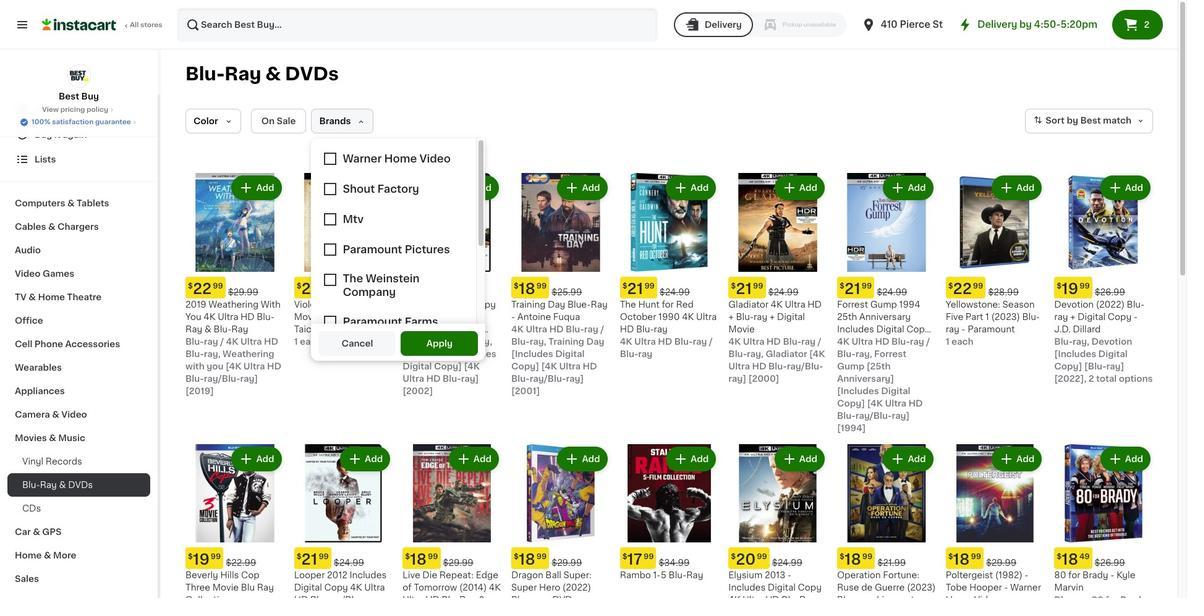 Task type: vqa. For each thing, say whether or not it's contained in the screenshot.


Task type: describe. For each thing, give the bounding box(es) containing it.
brands button
[[311, 109, 374, 134]]

includes inside the "$ 21 includes digital copy 4k ultra hd adaptation (2002) blu-ray"
[[403, 300, 440, 309]]

ray inside training day blue-ray - antoine fuqua 4k ultra hd blu-ray / blu-ray, training day [includes digital copy] [4k ultra hd blu-ray/blu-ray] [2001]
[[584, 325, 599, 334]]

five
[[946, 313, 964, 321]]

movie inside gladiator 4k ultra hd + blu-ray + digital movie 4k ultra hd blu-ray / blu-ray, gladiator [4k ultra hd blu-ray/blu- ray] [2000]
[[729, 325, 755, 334]]

ray/blu- inside forrest gump  1994 25th anniversary includes digital copy 4k ultra hd blu- ray/blu-ray
[[837, 350, 872, 359]]

apply
[[427, 340, 453, 348]]

ray down vinyl records
[[40, 481, 57, 490]]

[2019]
[[186, 387, 214, 396]]

anniversary
[[860, 313, 911, 321]]

three
[[186, 584, 210, 593]]

$ for forrest gump  1994 25th anniversary includes digital copy 4k ultra hd blu- ray/blu-ray
[[840, 282, 845, 290]]

wearables link
[[7, 356, 150, 380]]

add for the hunt for red october 1990 4k ultra hd blu-ray
[[691, 184, 709, 192]]

add button for poltergeist (1982) - tobe hooper - warner home video
[[993, 448, 1041, 470]]

$29.99 for dragon ball super: super hero (2022) blu-ray + dvd
[[552, 559, 582, 568]]

add for gladiator 4k ultra hd + blu-ray + digital movie
[[800, 184, 818, 192]]

repeat:
[[440, 572, 474, 580]]

add for violet evergarden: the movie (2020) blu-ray - taichi ishidate
[[365, 184, 383, 192]]

[2000]
[[749, 375, 780, 383]]

office
[[15, 317, 43, 325]]

$18.99 original price: $21.99 element
[[837, 548, 936, 570]]

digital up [blu-
[[1099, 350, 1128, 359]]

- down (1982)
[[1005, 584, 1009, 593]]

it
[[54, 131, 60, 139]]

ray, inside 4k ultra hd blu-ray / blu-ray, forrest gump [25th anniversary] [includes digital copy] [4k ultra hd blu-ray/blu-ray] [1994]
[[856, 350, 873, 359]]

home & more link
[[7, 544, 150, 568]]

super
[[512, 584, 537, 593]]

ray inside dragon ball super: super hero (2022) blu-ray + dvd
[[529, 596, 543, 599]]

copy inside devotion (2022) blu- ray + digital copy - j.d. dillard blu-ray, devotion [includes digital copy] [blu-ray] [2022], 2 total options
[[1108, 313, 1132, 321]]

theatre
[[67, 293, 102, 302]]

delivery by 4:50-5:20pm link
[[958, 17, 1098, 32]]

add for devotion (2022) blu- ray + digital copy - j.d. dillard
[[1126, 184, 1144, 192]]

movies & music link
[[7, 427, 150, 450]]

ray down you
[[186, 325, 202, 334]]

guerre
[[875, 584, 905, 593]]

looper
[[294, 572, 325, 580]]

home inside the poltergeist (1982) - tobe hooper - warner home video
[[946, 596, 972, 599]]

$17.99 original price: $34.99 element
[[620, 548, 719, 570]]

21 for 4k ultra hd blu-ray / blu-ray
[[628, 282, 643, 296]]

18 for live die repeat: edge of tomorrow (2014) 4k ultra hd blu-ray
[[410, 553, 427, 567]]

stores
[[140, 22, 162, 28]]

99 for beverly hills cop three movie blu ray collection
[[211, 554, 221, 561]]

$29.99 inside $ 22 99 $29.99 2019 weathering with you 4k ultra hd blu- ray & blu-ray blu-ray / 4k ultra hd blu-ray, weathering with you [4k ultra hd blu-ray/blu-ray] [2019]
[[228, 288, 258, 297]]

add button for elysium 2013 - includes digital copy 4k ultra hd blu-ray
[[776, 448, 824, 470]]

cop
[[241, 572, 260, 580]]

add button for includes digital copy 4k ultra hd adaptation (2002) blu-ray
[[450, 177, 498, 199]]

adaptation inside the "$ 21 includes digital copy 4k ultra hd adaptation (2002) blu-ray"
[[403, 325, 451, 334]]

all stores link
[[42, 7, 163, 42]]

fortune:
[[883, 572, 920, 580]]

& for gps
[[33, 528, 40, 537]]

copy] inside training day blue-ray - antoine fuqua 4k ultra hd blu-ray / blu-ray, training day [includes digital copy] [4k ultra hd blu-ray/blu-ray] [2001]
[[512, 362, 539, 371]]

$ 18 99 for operation fortune: ruse de guerre (2023) blu-ray - lionsga
[[840, 553, 873, 567]]

0 vertical spatial dvds
[[285, 65, 339, 83]]

add button for rambo 1-5 blu-ray
[[667, 448, 715, 470]]

4k ultra hd blu-ray / blu-ray, forrest gump [25th anniversary] [includes digital copy] [4k ultra hd blu-ray/blu-ray] [1994]
[[837, 337, 930, 433]]

best buy logo image
[[67, 64, 91, 88]]

digital inside forrest gump  1994 25th anniversary includes digital copy 4k ultra hd blu- ray/blu-ray
[[877, 325, 905, 334]]

[4k inside 4k ultra hd blu-ray / blu-ray, forrest gump [25th anniversary] [includes digital copy] [4k ultra hd blu-ray/blu-ray] [1994]
[[867, 399, 883, 408]]

$ 19 99 for $26.99
[[1057, 282, 1090, 296]]

hooper
[[970, 584, 1002, 593]]

$24.99 for forrest gump  1994 25th anniversary includes digital copy 4k ultra hd blu- ray/blu-ray
[[877, 288, 908, 297]]

yellowstone:
[[946, 300, 1001, 309]]

hd inside forrest gump  1994 25th anniversary includes digital copy 4k ultra hd blu- ray/blu-ray
[[874, 337, 888, 346]]

$24.99 for gladiator 4k ultra hd + blu-ray + digital movie
[[769, 288, 799, 297]]

total
[[1097, 375, 1117, 383]]

video inside the poltergeist (1982) - tobe hooper - warner home video
[[975, 596, 1000, 599]]

evergarden:
[[321, 300, 373, 309]]

appliances
[[15, 387, 65, 396]]

$ 18 99 for training day blue-ray - antoine fuqua
[[514, 282, 547, 296]]

+ inside devotion (2022) blu- ray + digital copy - j.d. dillard blu-ray, devotion [includes digital copy] [blu-ray] [2022], 2 total options
[[1071, 313, 1076, 321]]

18 for operation fortune: ruse de guerre (2023) blu-ray - lionsga
[[845, 553, 861, 567]]

99 for rambo 1-5 blu-ray
[[644, 554, 654, 561]]

$18.99 original price: $25.99 element
[[512, 277, 610, 299]]

ultra inside live die repeat: edge of tomorrow (2014) 4k ultra hd blu-ray
[[403, 596, 423, 599]]

hd inside elysium 2013 - includes digital copy 4k ultra hd blu-ray
[[766, 596, 780, 599]]

ray, inside devotion (2022) blu- ray + digital copy - j.d. dillard blu-ray, devotion [includes digital copy] [blu-ray] [2022], 2 total options
[[1073, 338, 1090, 346]]

rambo 1-5 blu-ray
[[620, 572, 704, 580]]

apply button
[[401, 332, 478, 356]]

[4k inside training day blue-ray - antoine fuqua 4k ultra hd blu-ray / blu-ray, training day [includes digital copy] [4k ultra hd blu-ray/blu-ray] [2001]
[[542, 362, 557, 371]]

ultra inside forrest gump  1994 25th anniversary includes digital copy 4k ultra hd blu- ray/blu-ray
[[852, 337, 872, 346]]

$21.99 original price: $24.99 element up 1994
[[837, 277, 936, 299]]

add button for devotion (2022) blu- ray + digital copy - j.d. dillard
[[1102, 177, 1150, 199]]

add button for dragon ball super: super hero (2022) blu-ray + dvd
[[559, 448, 607, 470]]

taichi
[[294, 325, 319, 334]]

part
[[966, 313, 984, 321]]

ray inside $ 22 99 $29.99 2019 weathering with you 4k ultra hd blu- ray & blu-ray blu-ray / 4k ultra hd blu-ray, weathering with you [4k ultra hd blu-ray/blu-ray] [2019]
[[204, 337, 218, 346]]

[1994]
[[837, 424, 866, 433]]

[4k inside $ 22 99 $29.99 2019 weathering with you 4k ultra hd blu- ray & blu-ray blu-ray / 4k ultra hd blu-ray, weathering with you [4k ultra hd blu-ray/blu-ray] [2019]
[[226, 362, 242, 371]]

0 vertical spatial gladiator
[[729, 300, 769, 309]]

cell phone accessories link
[[7, 333, 150, 356]]

add for poltergeist (1982) - tobe hooper - warner home video
[[1017, 455, 1035, 464]]

add for rambo 1-5 blu-ray
[[691, 455, 709, 464]]

$ for operation fortune: ruse de guerre (2023) blu-ray - lionsga
[[840, 554, 845, 561]]

$ 19 99 for $22.99
[[188, 553, 221, 567]]

digital up dillard
[[1078, 313, 1106, 321]]

$ inside $ 22 99 $29.99 2019 weathering with you 4k ultra hd blu- ray & blu-ray blu-ray / 4k ultra hd blu-ray, weathering with you [4k ultra hd blu-ray/blu-ray] [2019]
[[188, 282, 193, 290]]

(2002)
[[453, 325, 482, 334]]

digital inside elysium 2013 - includes digital copy 4k ultra hd blu-ray
[[768, 584, 796, 593]]

$ for looper 2012 includes digital copy 4k ultra hd blu-ray/blu-ray
[[297, 554, 302, 561]]

blu- inside dragon ball super: super hero (2022) blu-ray + dvd
[[512, 596, 529, 599]]

add for looper 2012 includes digital copy 4k ultra hd blu-ray/blu-ray
[[365, 455, 383, 464]]

[25th
[[867, 362, 891, 371]]

$21.99
[[878, 559, 906, 568]]

1 horizontal spatial day
[[587, 337, 605, 346]]

2 inside devotion (2022) blu- ray + digital copy - j.d. dillard blu-ray, devotion [includes digital copy] [blu-ray] [2022], 2 total options
[[1089, 375, 1095, 383]]

adaptation inside 4k ultra hd blu-ray, adaptation [includes digital copy] [4k ultra hd blu-ray] [2002]
[[403, 350, 452, 359]]

digital inside gladiator 4k ultra hd + blu-ray + digital movie 4k ultra hd blu-ray / blu-ray, gladiator [4k ultra hd blu-ray/blu- ray] [2000]
[[777, 313, 805, 321]]

copy] inside 4k ultra hd blu-ray, adaptation [includes digital copy] [4k ultra hd blu-ray] [2002]
[[434, 362, 462, 371]]

pierce
[[900, 20, 931, 29]]

$ 21 99 for looper 2012 includes digital copy 4k ultra hd blu-ray/blu-ray
[[297, 553, 329, 567]]

5
[[661, 572, 667, 580]]

digital inside 4k ultra hd blu-ray / blu-ray, forrest gump [25th anniversary] [includes digital copy] [4k ultra hd blu-ray/blu-ray] [1994]
[[882, 387, 911, 396]]

ray/blu- inside 4k ultra hd blu-ray / blu-ray, forrest gump [25th anniversary] [includes digital copy] [4k ultra hd blu-ray/blu-ray] [1994]
[[856, 412, 892, 420]]

ishidate
[[322, 325, 356, 334]]

service type group
[[674, 12, 846, 37]]

brands
[[319, 117, 351, 126]]

$ 21 99 for gladiator 4k ultra hd + blu-ray + digital movie
[[731, 282, 764, 296]]

ray inside forrest gump  1994 25th anniversary includes digital copy 4k ultra hd blu- ray/blu-ray
[[872, 350, 886, 359]]

ray] inside 4k ultra hd blu-ray / blu-ray, forrest gump [25th anniversary] [includes digital copy] [4k ultra hd blu-ray/blu-ray] [1994]
[[892, 412, 910, 420]]

4k inside live die repeat: edge of tomorrow (2014) 4k ultra hd blu-ray
[[489, 584, 501, 593]]

home & more
[[15, 552, 76, 560]]

4k inside 4k ultra hd blu-ray / blu-ray, forrest gump [25th anniversary] [includes digital copy] [4k ultra hd blu-ray/blu-ray] [1994]
[[837, 337, 850, 346]]

- inside elysium 2013 - includes digital copy 4k ultra hd blu-ray
[[788, 572, 792, 580]]

4k inside forrest gump  1994 25th anniversary includes digital copy 4k ultra hd blu- ray/blu-ray
[[837, 337, 849, 346]]

410
[[881, 20, 898, 29]]

99 for forrest gump  1994 25th anniversary includes digital copy 4k ultra hd blu- ray/blu-ray
[[862, 282, 872, 290]]

add button for 80 for brady - kyle marvin
[[1102, 448, 1150, 470]]

1 vertical spatial gladiator
[[766, 350, 808, 359]]

ray inside violet evergarden: the movie (2020) blu-ray - taichi ishidate 1 each
[[372, 313, 385, 321]]

camera
[[15, 411, 50, 419]]

forrest inside forrest gump  1994 25th anniversary includes digital copy 4k ultra hd blu- ray/blu-ray
[[837, 300, 868, 309]]

/ inside the hunt for red october 1990 4k ultra hd blu-ray 4k ultra hd blu-ray / blu-ray
[[709, 338, 713, 346]]

ray, inside training day blue-ray - antoine fuqua 4k ultra hd blu-ray / blu-ray, training day [includes digital copy] [4k ultra hd blu-ray/blu-ray] [2001]
[[530, 337, 547, 346]]

100% satisfaction guarantee
[[32, 119, 131, 126]]

100% satisfaction guarantee button
[[19, 115, 138, 127]]

$ for gladiator 4k ultra hd + blu-ray + digital movie
[[731, 282, 736, 290]]

$ for the hunt for red october 1990 4k ultra hd blu-ray
[[623, 282, 628, 290]]

copy inside looper 2012 includes digital copy 4k ultra hd blu-ray/blu-ray
[[324, 584, 348, 593]]

$29.99 for poltergeist (1982) - tobe hooper - warner home video
[[986, 559, 1017, 568]]

cancel button
[[319, 332, 396, 356]]

audio link
[[7, 239, 150, 262]]

1 vertical spatial buy
[[35, 131, 52, 139]]

add button for operation fortune: ruse de guerre (2023) blu-ray - lionsga
[[885, 448, 932, 470]]

each for 20
[[300, 338, 322, 346]]

ball
[[546, 572, 562, 580]]

5:20pm
[[1061, 20, 1098, 29]]

[includes inside 4k ultra hd blu-ray / blu-ray, forrest gump [25th anniversary] [includes digital copy] [4k ultra hd blu-ray/blu-ray] [1994]
[[837, 387, 879, 396]]

vinyl
[[22, 458, 43, 466]]

you
[[207, 362, 224, 371]]

& up on
[[266, 65, 281, 83]]

includes inside elysium 2013 - includes digital copy 4k ultra hd blu-ray
[[729, 584, 766, 593]]

ray] inside training day blue-ray - antoine fuqua 4k ultra hd blu-ray / blu-ray, training day [includes digital copy] [4k ultra hd blu-ray/blu-ray] [2001]
[[566, 375, 584, 383]]

brady
[[1083, 572, 1109, 580]]

$21.99 original price: $24.99 element for hunt
[[620, 277, 719, 299]]

cell phone accessories
[[15, 340, 120, 349]]

appliances link
[[7, 380, 150, 403]]

22 for 2019 weathering with you 4k ultra hd blu- ray & blu-ray
[[193, 282, 212, 296]]

add for elysium 2013 - includes digital copy 4k ultra hd blu-ray
[[800, 455, 818, 464]]

add for beverly hills cop three movie blu ray collection
[[256, 455, 274, 464]]

blu- inside looper 2012 includes digital copy 4k ultra hd blu-ray/blu-ray
[[310, 596, 328, 599]]

Best match Sort by field
[[1026, 109, 1154, 134]]

1 vertical spatial training
[[549, 337, 584, 346]]

(2020)
[[323, 313, 352, 321]]

live
[[403, 572, 420, 580]]

delivery button
[[674, 12, 753, 37]]

$25.99
[[552, 288, 582, 297]]

99 for the hunt for red october 1990 4k ultra hd blu-ray
[[645, 282, 655, 290]]

ultra inside elysium 2013 - includes digital copy 4k ultra hd blu-ray
[[743, 596, 764, 599]]

music
[[58, 434, 85, 443]]

blu
[[241, 584, 255, 593]]

& for home
[[29, 293, 36, 302]]

[4k inside gladiator 4k ultra hd + blu-ray + digital movie 4k ultra hd blu-ray / blu-ray, gladiator [4k ultra hd blu-ray/blu- ray] [2000]
[[810, 350, 825, 359]]

0 vertical spatial home
[[38, 293, 65, 302]]

view pricing policy link
[[42, 105, 116, 115]]

ray/blu- inside $ 22 99 $29.99 2019 weathering with you 4k ultra hd blu- ray & blu-ray blu-ray / 4k ultra hd blu-ray, weathering with you [4k ultra hd blu-ray/blu-ray] [2019]
[[204, 375, 240, 383]]

ray inside training day blue-ray - antoine fuqua 4k ultra hd blu-ray / blu-ray, training day [includes digital copy] [4k ultra hd blu-ray/blu-ray] [2001]
[[591, 300, 608, 309]]

all stores
[[130, 22, 162, 28]]

$18.49 original price: $26.99 element
[[1055, 548, 1154, 570]]

[4k inside 4k ultra hd blu-ray, adaptation [includes digital copy] [4k ultra hd blu-ray] [2002]
[[464, 362, 480, 371]]

1 vertical spatial home
[[15, 552, 42, 560]]

car & gps
[[15, 528, 62, 537]]

sales link
[[7, 568, 150, 591]]

copy] inside devotion (2022) blu- ray + digital copy - j.d. dillard blu-ray, devotion [includes digital copy] [blu-ray] [2022], 2 total options
[[1055, 362, 1083, 371]]

ray] inside 4k ultra hd blu-ray, adaptation [includes digital copy] [4k ultra hd blu-ray] [2002]
[[461, 375, 479, 383]]

paramount
[[968, 325, 1015, 334]]

add for 2019 weathering with you 4k ultra hd blu- ray & blu-ray
[[256, 184, 274, 192]]

tobe
[[946, 584, 968, 593]]

ray inside yellowstone: season five part 1 (2023) blu- ray - paramount 1 each
[[946, 325, 960, 334]]

blu- inside yellowstone: season five part 1 (2023) blu- ray - paramount 1 each
[[1023, 313, 1040, 321]]

poltergeist
[[946, 572, 993, 580]]

1 vertical spatial dvds
[[68, 481, 93, 490]]

buy it again link
[[7, 122, 150, 147]]

with
[[186, 362, 205, 371]]

add for live die repeat: edge of tomorrow (2014) 4k ultra hd blu-ray
[[474, 455, 492, 464]]

rambo
[[620, 572, 651, 580]]

$20.99 original price: $24.99 element
[[729, 548, 828, 570]]

$22.99 original price: $28.99 element
[[946, 277, 1045, 299]]

forrest inside 4k ultra hd blu-ray / blu-ray, forrest gump [25th anniversary] [includes digital copy] [4k ultra hd blu-ray/blu-ray] [1994]
[[875, 350, 907, 359]]

20 for elysium 2013 - includes digital copy 4k ultra hd blu-ray
[[736, 553, 756, 567]]

410 pierce st
[[881, 20, 943, 29]]

super:
[[564, 572, 592, 580]]

ray/blu- inside training day blue-ray - antoine fuqua 4k ultra hd blu-ray / blu-ray, training day [includes digital copy] [4k ultra hd blu-ray/blu-ray] [2001]
[[530, 375, 566, 383]]

ray inside devotion (2022) blu- ray + digital copy - j.d. dillard blu-ray, devotion [includes digital copy] [blu-ray] [2022], 2 total options
[[1055, 313, 1068, 321]]

ray inside the "$ 21 includes digital copy 4k ultra hd adaptation (2002) blu-ray"
[[421, 338, 434, 346]]

ruse
[[837, 584, 859, 593]]

wearables
[[15, 364, 62, 372]]

the inside violet evergarden: the movie (2020) blu-ray - taichi ishidate 1 each
[[375, 300, 391, 309]]

digital inside looper 2012 includes digital copy 4k ultra hd blu-ray/blu-ray
[[294, 584, 322, 593]]

ray inside 4k ultra hd blu-ray / blu-ray, forrest gump [25th anniversary] [includes digital copy] [4k ultra hd blu-ray/blu-ray] [1994]
[[910, 337, 925, 346]]

$ for rambo 1-5 blu-ray
[[623, 554, 628, 561]]

computers & tablets link
[[7, 192, 150, 215]]

training day blue-ray - antoine fuqua 4k ultra hd blu-ray / blu-ray, training day [includes digital copy] [4k ultra hd blu-ray/blu-ray] [2001]
[[512, 300, 608, 396]]

ray] inside $ 22 99 $29.99 2019 weathering with you 4k ultra hd blu- ray & blu-ray blu-ray / 4k ultra hd blu-ray, weathering with you [4k ultra hd blu-ray/blu-ray] [2019]
[[240, 375, 258, 383]]

- inside devotion (2022) blu- ray + digital copy - j.d. dillard blu-ray, devotion [includes digital copy] [blu-ray] [2022], 2 total options
[[1134, 313, 1138, 321]]

ray, inside gladiator 4k ultra hd + blu-ray + digital movie 4k ultra hd blu-ray / blu-ray, gladiator [4k ultra hd blu-ray/blu- ray] [2000]
[[747, 350, 764, 359]]

0 vertical spatial weathering
[[209, 300, 259, 309]]

again
[[62, 131, 87, 139]]

best for best buy
[[59, 92, 79, 101]]

records
[[46, 458, 82, 466]]

100%
[[32, 119, 50, 126]]

blu- inside forrest gump  1994 25th anniversary includes digital copy 4k ultra hd blu- ray/blu-ray
[[891, 337, 908, 346]]

2019
[[186, 300, 206, 309]]

/ inside $ 22 99 $29.99 2019 weathering with you 4k ultra hd blu- ray & blu-ray blu-ray / 4k ultra hd blu-ray, weathering with you [4k ultra hd blu-ray/blu-ray] [2019]
[[220, 337, 224, 346]]

add button for live die repeat: edge of tomorrow (2014) 4k ultra hd blu-ray
[[450, 448, 498, 470]]

1 horizontal spatial buy
[[81, 92, 99, 101]]

delivery for delivery by 4:50-5:20pm
[[978, 20, 1018, 29]]

tv
[[15, 293, 27, 302]]

21 inside the "$ 21 includes digital copy 4k ultra hd adaptation (2002) blu-ray"
[[410, 282, 426, 296]]

buy it again
[[35, 131, 87, 139]]

gps
[[42, 528, 62, 537]]

shop
[[35, 106, 58, 114]]

add for operation fortune: ruse de guerre (2023) blu-ray - lionsga
[[908, 455, 926, 464]]

- inside training day blue-ray - antoine fuqua 4k ultra hd blu-ray / blu-ray, training day [includes digital copy] [4k ultra hd blu-ray/blu-ray] [2001]
[[512, 313, 515, 321]]

/ inside training day blue-ray - antoine fuqua 4k ultra hd blu-ray / blu-ray, training day [includes digital copy] [4k ultra hd blu-ray/blu-ray] [2001]
[[601, 325, 604, 334]]



Task type: locate. For each thing, give the bounding box(es) containing it.
add inside product group
[[691, 455, 709, 464]]

$26.99
[[1095, 288, 1126, 297], [1095, 559, 1126, 568]]

video down hooper
[[975, 596, 1000, 599]]

$18.99 original price: $29.99 element for (1982)
[[946, 548, 1045, 570]]

0 horizontal spatial 1
[[294, 338, 298, 346]]

0 horizontal spatial training
[[512, 300, 546, 309]]

2 adaptation from the top
[[403, 350, 452, 359]]

2 $26.99 from the top
[[1095, 559, 1126, 568]]

instacart logo image
[[42, 17, 116, 32]]

18 for dragon ball super: super hero (2022) blu-ray + dvd
[[519, 553, 535, 567]]

1 $18.99 original price: $29.99 element from the left
[[512, 548, 610, 570]]

21 for 4k ultra hd blu-ray / blu-ray, forrest gump [25th anniversary] [includes digital copy] [4k ultra hd blu-ray/blu-ray] [1994]
[[845, 282, 861, 296]]

0 horizontal spatial buy
[[35, 131, 52, 139]]

vinyl records link
[[7, 450, 150, 474]]

- left 'kyle'
[[1111, 572, 1115, 580]]

digital up [2002]
[[403, 362, 432, 371]]

[includes down the (2002)
[[455, 350, 496, 359]]

$24.99 for elysium 2013 - includes digital copy 4k ultra hd blu-ray
[[772, 559, 803, 568]]

(2023) inside yellowstone: season five part 1 (2023) blu- ray - paramount 1 each
[[992, 313, 1020, 321]]

ray up color dropdown button
[[225, 65, 261, 83]]

digital inside 4k ultra hd blu-ray, adaptation [includes digital copy] [4k ultra hd blu-ray] [2002]
[[403, 362, 432, 371]]

0 vertical spatial training
[[512, 300, 546, 309]]

1 vertical spatial weathering
[[223, 350, 274, 359]]

2 horizontal spatial video
[[975, 596, 1000, 599]]

$ 21 99 up looper
[[297, 553, 329, 567]]

sales
[[15, 575, 39, 584]]

2 horizontal spatial $18.99 original price: $29.99 element
[[946, 548, 1045, 570]]

1 vertical spatial forrest
[[875, 350, 907, 359]]

lists link
[[7, 147, 150, 172]]

the inside the hunt for red october 1990 4k ultra hd blu-ray 4k ultra hd blu-ray / blu-ray
[[620, 300, 636, 309]]

- inside yellowstone: season five part 1 (2023) blu- ray - paramount 1 each
[[962, 325, 966, 334]]

1 vertical spatial 2
[[1089, 375, 1095, 383]]

poltergeist (1982) - tobe hooper - warner home video
[[946, 572, 1042, 599]]

$21.99 original price: $24.99 element
[[837, 277, 936, 299], [403, 277, 502, 299], [620, 277, 719, 299], [729, 277, 828, 299], [294, 548, 393, 570]]

22
[[193, 282, 212, 296], [953, 282, 972, 296]]

copy up the (2002)
[[472, 300, 496, 309]]

20 up elysium
[[736, 553, 756, 567]]

$20.99 original price: $29.99 element
[[294, 277, 393, 299]]

99 for yellowstone: season five part 1 (2023) blu- ray - paramount
[[973, 282, 984, 290]]

on
[[261, 117, 275, 126]]

0 vertical spatial movie
[[294, 313, 320, 321]]

you
[[186, 313, 201, 321]]

digital left 25th
[[777, 313, 805, 321]]

2 vertical spatial video
[[975, 596, 1000, 599]]

$ 18 99 up operation in the right of the page
[[840, 553, 873, 567]]

(2022) down super:
[[563, 584, 591, 593]]

1 horizontal spatial 19
[[1062, 282, 1079, 296]]

$ 21 99 up 25th
[[840, 282, 872, 296]]

0 horizontal spatial 22
[[193, 282, 212, 296]]

dvd
[[553, 596, 572, 599]]

1 vertical spatial video
[[61, 411, 87, 419]]

blu-ray & dvds up on
[[186, 65, 339, 83]]

$18.99 original price: $29.99 element for die
[[403, 548, 502, 570]]

$21.99 original price: $24.99 element for 4k
[[729, 277, 828, 299]]

- inside violet evergarden: the movie (2020) blu-ray - taichi ishidate 1 each
[[388, 313, 392, 321]]

$ 20 99
[[297, 282, 333, 296], [731, 553, 767, 567]]

operation fortune: ruse de guerre (2023) blu-ray - lionsga
[[837, 572, 936, 599]]

$29.99 for violet evergarden: the movie (2020) blu-ray - taichi ishidate
[[338, 288, 368, 297]]

gump inside forrest gump  1994 25th anniversary includes digital copy 4k ultra hd blu- ray/blu-ray
[[871, 300, 897, 309]]

99 for dragon ball super: super hero (2022) blu-ray + dvd
[[537, 554, 547, 561]]

$ 18 99 for dragon ball super: super hero (2022) blu-ray + dvd
[[514, 553, 547, 567]]

$24.99 up 1994
[[877, 288, 908, 297]]

camera & video link
[[7, 403, 150, 427]]

$19.99 original price: $22.99 element
[[186, 548, 284, 570]]

18 for poltergeist (1982) - tobe hooper - warner home video
[[953, 553, 970, 567]]

1 horizontal spatial the
[[620, 300, 636, 309]]

(2023) for fortune:
[[907, 584, 936, 593]]

0 horizontal spatial 2
[[1089, 375, 1095, 383]]

$18.99 original price: $29.99 element
[[512, 548, 610, 570], [403, 548, 502, 570], [946, 548, 1045, 570]]

cds link
[[7, 497, 150, 521]]

blu- inside operation fortune: ruse de guerre (2023) blu-ray - lionsga
[[837, 596, 855, 599]]

0 vertical spatial forrest
[[837, 300, 868, 309]]

18 for training day blue-ray - antoine fuqua
[[519, 282, 535, 296]]

by for sort
[[1067, 116, 1079, 125]]

$ inside the "$ 21 includes digital copy 4k ultra hd adaptation (2002) blu-ray"
[[405, 282, 410, 290]]

copy inside forrest gump  1994 25th anniversary includes digital copy 4k ultra hd blu- ray/blu-ray
[[907, 325, 931, 334]]

0 vertical spatial 20
[[302, 282, 321, 296]]

pricing
[[60, 106, 85, 113]]

delivery for delivery
[[705, 20, 742, 29]]

2 the from the left
[[620, 300, 636, 309]]

1 vertical spatial movie
[[729, 325, 755, 334]]

49
[[1080, 554, 1090, 561]]

computers
[[15, 199, 65, 208]]

[includes inside devotion (2022) blu- ray + digital copy - j.d. dillard blu-ray, devotion [includes digital copy] [blu-ray] [2022], 2 total options
[[1055, 350, 1097, 359]]

99 for looper 2012 includes digital copy 4k ultra hd blu-ray/blu-ray
[[319, 554, 329, 561]]

0 horizontal spatial day
[[548, 300, 566, 309]]

$ for elysium 2013 - includes digital copy 4k ultra hd blu-ray
[[731, 554, 736, 561]]

best up pricing at the top
[[59, 92, 79, 101]]

training down the fuqua on the bottom of page
[[549, 337, 584, 346]]

includes right 2012 on the left of page
[[350, 572, 387, 580]]

1 vertical spatial (2023)
[[907, 584, 936, 593]]

satisfaction
[[52, 119, 94, 126]]

ray/blu-
[[837, 350, 872, 359], [787, 362, 823, 371], [204, 375, 240, 383], [530, 375, 566, 383], [856, 412, 892, 420], [328, 596, 363, 599]]

0 horizontal spatial 19
[[193, 553, 210, 567]]

1 horizontal spatial (2022)
[[1096, 300, 1125, 309]]

anniversary]
[[837, 375, 894, 383]]

Search field
[[178, 9, 657, 41]]

1 vertical spatial best
[[1081, 116, 1101, 125]]

(2022) inside devotion (2022) blu- ray + digital copy - j.d. dillard blu-ray, devotion [includes digital copy] [blu-ray] [2022], 2 total options
[[1096, 300, 1125, 309]]

movie
[[294, 313, 320, 321], [729, 325, 755, 334], [213, 584, 239, 593]]

1 down the taichi
[[294, 338, 298, 346]]

1 vertical spatial (2022)
[[563, 584, 591, 593]]

1 horizontal spatial 22
[[953, 282, 972, 296]]

october
[[620, 313, 657, 321]]

$ 19 99 inside $19.99 original price: $22.99 element
[[188, 553, 221, 567]]

0 horizontal spatial (2023)
[[907, 584, 936, 593]]

cables
[[15, 223, 46, 231]]

$ 18 99 for live die repeat: edge of tomorrow (2014) 4k ultra hd blu-ray
[[405, 553, 438, 567]]

blu- inside the "$ 21 includes digital copy 4k ultra hd adaptation (2002) blu-ray"
[[403, 338, 421, 346]]

elysium 2013 - includes digital copy 4k ultra hd blu-ray
[[729, 572, 826, 599]]

0 horizontal spatial blu-ray & dvds
[[22, 481, 93, 490]]

kyle
[[1117, 572, 1136, 580]]

$ 21 99 for the hunt for red october 1990 4k ultra hd blu-ray
[[623, 282, 655, 296]]

1 vertical spatial adaptation
[[403, 350, 452, 359]]

2 vertical spatial movie
[[213, 584, 239, 593]]

0 vertical spatial 2
[[1145, 20, 1150, 29]]

- inside 80 for brady - kyle marvin
[[1111, 572, 1115, 580]]

3 $18.99 original price: $29.99 element from the left
[[946, 548, 1045, 570]]

99 for training day blue-ray - antoine fuqua
[[537, 282, 547, 290]]

(2014)
[[459, 584, 487, 593]]

21 for 4k ultra hd blu-ray / blu-ray, gladiator [4k ultra hd blu-ray/blu- ray] [2000]
[[736, 282, 752, 296]]

de
[[862, 584, 873, 593]]

18
[[519, 282, 535, 296], [519, 553, 535, 567], [845, 553, 861, 567], [410, 553, 427, 567], [953, 553, 970, 567], [1062, 553, 1079, 567]]

day up the fuqua on the bottom of page
[[548, 300, 566, 309]]

home down the video games
[[38, 293, 65, 302]]

$ for dragon ball super: super hero (2022) blu-ray + dvd
[[514, 554, 519, 561]]

$ 20 99 for $24.99
[[731, 553, 767, 567]]

[includes
[[512, 350, 553, 359], [455, 350, 496, 359], [1055, 350, 1097, 359], [837, 387, 879, 396]]

$26.99 for 18
[[1095, 559, 1126, 568]]

video
[[15, 270, 41, 278], [61, 411, 87, 419], [975, 596, 1000, 599]]

0 horizontal spatial best
[[59, 92, 79, 101]]

movie inside violet evergarden: the movie (2020) blu-ray - taichi ishidate 1 each
[[294, 313, 320, 321]]

0 vertical spatial $26.99
[[1095, 288, 1126, 297]]

$ for training day blue-ray - antoine fuqua
[[514, 282, 519, 290]]

copy down '$19.99 original price: $26.99' element at top right
[[1108, 313, 1132, 321]]

19 up j.d.
[[1062, 282, 1079, 296]]

2 horizontal spatial movie
[[729, 325, 755, 334]]

1 22 from the left
[[193, 282, 212, 296]]

home down tobe
[[946, 596, 972, 599]]

1 vertical spatial gump
[[837, 362, 865, 371]]

for up marvin
[[1069, 572, 1081, 580]]

product group containing 17
[[620, 444, 719, 582]]

18 inside 'element'
[[519, 282, 535, 296]]

99 inside $18.99 original price: $21.99 element
[[863, 554, 873, 561]]

1 horizontal spatial training
[[549, 337, 584, 346]]

22 inside $ 22 99 $29.99 2019 weathering with you 4k ultra hd blu- ray & blu-ray blu-ray / 4k ultra hd blu-ray, weathering with you [4k ultra hd blu-ray/blu-ray] [2019]
[[193, 282, 212, 296]]

0 vertical spatial devotion
[[1055, 300, 1094, 309]]

digital inside the "$ 21 includes digital copy 4k ultra hd adaptation (2002) blu-ray"
[[442, 300, 470, 309]]

99 for devotion (2022) blu- ray + digital copy - j.d. dillard
[[1080, 282, 1090, 290]]

ray inside looper 2012 includes digital copy 4k ultra hd blu-ray/blu-ray
[[363, 596, 377, 599]]

$ 19 99 up beverly
[[188, 553, 221, 567]]

digital down 2013
[[768, 584, 796, 593]]

$21.99 original price: $24.99 element for 21
[[403, 277, 502, 299]]

adaptation
[[403, 325, 451, 334], [403, 350, 452, 359]]

collection
[[186, 596, 230, 599]]

tablets
[[77, 199, 109, 208]]

(2023) inside operation fortune: ruse de guerre (2023) blu-ray - lionsga
[[907, 584, 936, 593]]

1 vertical spatial $ 19 99
[[188, 553, 221, 567]]

each down the taichi
[[300, 338, 322, 346]]

hd inside the "$ 21 includes digital copy 4k ultra hd adaptation (2002) blu-ray"
[[440, 313, 454, 321]]

copy] up [2001]
[[512, 362, 539, 371]]

18 up operation in the right of the page
[[845, 553, 861, 567]]

movie up '[2000]'
[[729, 325, 755, 334]]

1 horizontal spatial 1
[[946, 338, 950, 346]]

99 inside the "$18.99 original price: $25.99" 'element'
[[537, 282, 547, 290]]

ray down $34.99 at bottom
[[687, 572, 704, 580]]

0 horizontal spatial $ 20 99
[[297, 282, 333, 296]]

4k inside the "$ 21 includes digital copy 4k ultra hd adaptation (2002) blu-ray"
[[403, 313, 415, 321]]

2 horizontal spatial 1
[[986, 313, 990, 321]]

forrest up [25th
[[875, 350, 907, 359]]

ultra inside the "$ 21 includes digital copy 4k ultra hd adaptation (2002) blu-ray"
[[417, 313, 438, 321]]

$21.99 original price: $24.99 element up the red
[[620, 277, 719, 299]]

add for 80 for brady - kyle marvin
[[1126, 455, 1144, 464]]

$21.99 original price: $24.99 element up gladiator 4k ultra hd + blu-ray + digital movie 4k ultra hd blu-ray / blu-ray, gladiator [4k ultra hd blu-ray/blu- ray] [2000]
[[729, 277, 828, 299]]

1 horizontal spatial each
[[952, 338, 974, 346]]

office link
[[7, 309, 150, 333]]

each for 22
[[952, 338, 974, 346]]

- down five
[[962, 325, 966, 334]]

0 vertical spatial $ 20 99
[[297, 282, 333, 296]]

18 left 49
[[1062, 553, 1079, 567]]

1 horizontal spatial forrest
[[875, 350, 907, 359]]

video games link
[[7, 262, 150, 286]]

add button for looper 2012 includes digital copy 4k ultra hd blu-ray/blu-ray
[[341, 448, 389, 470]]

- left antoine
[[512, 313, 515, 321]]

copy inside the "$ 21 includes digital copy 4k ultra hd adaptation (2002) blu-ray"
[[472, 300, 496, 309]]

99 for poltergeist (1982) - tobe hooper - warner home video
[[971, 554, 981, 561]]

tomorrow
[[414, 584, 457, 593]]

1 horizontal spatial blu-ray & dvds
[[186, 65, 339, 83]]

18 for 80 for brady - kyle marvin
[[1062, 553, 1079, 567]]

& right tv
[[29, 293, 36, 302]]

99 for violet evergarden: the movie (2020) blu-ray - taichi ishidate
[[323, 282, 333, 290]]

add button for beverly hills cop three movie blu ray collection
[[233, 448, 281, 470]]

& for tablets
[[67, 199, 75, 208]]

1
[[986, 313, 990, 321], [294, 338, 298, 346], [946, 338, 950, 346]]

19 for devotion (2022) blu- ray + digital copy - j.d. dillard
[[1062, 282, 1079, 296]]

best buy
[[59, 92, 99, 101]]

0 vertical spatial $ 19 99
[[1057, 282, 1090, 296]]

$18.99 original price: $29.99 element for ball
[[512, 548, 610, 570]]

movies & music
[[15, 434, 85, 443]]

0 horizontal spatial 20
[[302, 282, 321, 296]]

1 vertical spatial by
[[1067, 116, 1079, 125]]

0 horizontal spatial each
[[300, 338, 322, 346]]

& for more
[[44, 552, 51, 560]]

& for video
[[52, 411, 59, 419]]

4k inside elysium 2013 - includes digital copy 4k ultra hd blu-ray
[[729, 596, 741, 599]]

$24.99 up gladiator 4k ultra hd + blu-ray + digital movie 4k ultra hd blu-ray / blu-ray, gladiator [4k ultra hd blu-ray/blu- ray] [2000]
[[769, 288, 799, 297]]

forrest gump  1994 25th anniversary includes digital copy 4k ultra hd blu- ray/blu-ray
[[837, 300, 931, 359]]

hd inside looper 2012 includes digital copy 4k ultra hd blu-ray/blu-ray
[[294, 596, 308, 599]]

19
[[1062, 282, 1079, 296], [193, 553, 210, 567]]

ray inside operation fortune: ruse de guerre (2023) blu-ray - lionsga
[[855, 596, 869, 599]]

0 vertical spatial buy
[[81, 92, 99, 101]]

add button for training day blue-ray - antoine fuqua
[[559, 177, 607, 199]]

1 the from the left
[[375, 300, 391, 309]]

$26.99 for 19
[[1095, 288, 1126, 297]]

the up october
[[620, 300, 636, 309]]

20 for violet evergarden: the movie (2020) blu-ray - taichi ishidate
[[302, 282, 321, 296]]

camera & video
[[15, 411, 87, 419]]

$ 20 99 for $29.99
[[297, 282, 333, 296]]

1 horizontal spatial dvds
[[285, 65, 339, 83]]

add for yellowstone: season five part 1 (2023) blu- ray - paramount
[[1017, 184, 1035, 192]]

/ inside 4k ultra hd blu-ray / blu-ray, forrest gump [25th anniversary] [includes digital copy] [4k ultra hd blu-ray/blu-ray] [1994]
[[927, 337, 930, 346]]

0 horizontal spatial for
[[662, 300, 674, 309]]

/
[[601, 325, 604, 334], [220, 337, 224, 346], [927, 337, 930, 346], [709, 338, 713, 346], [818, 338, 822, 346]]

1 horizontal spatial gump
[[871, 300, 897, 309]]

each inside yellowstone: season five part 1 (2023) blu- ray - paramount 1 each
[[952, 338, 974, 346]]

more
[[53, 552, 76, 560]]

0 vertical spatial adaptation
[[403, 325, 451, 334]]

add button for yellowstone: season five part 1 (2023) blu- ray - paramount
[[993, 177, 1041, 199]]

$ for 80 for brady - kyle marvin
[[1057, 554, 1062, 561]]

$24.99 for looper 2012 includes digital copy 4k ultra hd blu-ray/blu-ray
[[334, 559, 364, 568]]

$ 21 99 for forrest gump  1994 25th anniversary includes digital copy 4k ultra hd blu- ray/blu-ray
[[840, 282, 872, 296]]

0 vertical spatial gump
[[871, 300, 897, 309]]

99 inside $ 22 99
[[973, 282, 984, 290]]

1 vertical spatial 19
[[193, 553, 210, 567]]

1 horizontal spatial by
[[1067, 116, 1079, 125]]

ray/blu- inside looper 2012 includes digital copy 4k ultra hd blu-ray/blu-ray
[[328, 596, 363, 599]]

18 up live
[[410, 553, 427, 567]]

ray, down dillard
[[1073, 338, 1090, 346]]

red
[[676, 300, 694, 309]]

1 horizontal spatial $ 19 99
[[1057, 282, 1090, 296]]

99 inside $ 17 99
[[644, 554, 654, 561]]

- down de
[[871, 596, 875, 599]]

of
[[403, 584, 412, 593]]

the hunt for red october 1990 4k ultra hd blu-ray 4k ultra hd blu-ray / blu-ray
[[620, 300, 717, 359]]

gump inside 4k ultra hd blu-ray / blu-ray, forrest gump [25th anniversary] [includes digital copy] [4k ultra hd blu-ray/blu-ray] [1994]
[[837, 362, 865, 371]]

by right the sort
[[1067, 116, 1079, 125]]

$ 19 99
[[1057, 282, 1090, 296], [188, 553, 221, 567]]

$22.99 original price: $29.99 element
[[186, 277, 284, 299]]

cables & chargers link
[[7, 215, 150, 239]]

digital down the anniversary
[[877, 325, 905, 334]]

1 adaptation from the top
[[403, 325, 451, 334]]

None search field
[[177, 7, 658, 42]]

[includes inside 4k ultra hd blu-ray, adaptation [includes digital copy] [4k ultra hd blu-ray] [2002]
[[455, 350, 496, 359]]

& down the 'records'
[[59, 481, 66, 490]]

$ 20 99 up elysium
[[731, 553, 767, 567]]

1 horizontal spatial $18.99 original price: $29.99 element
[[512, 548, 610, 570]]

0 vertical spatial video
[[15, 270, 41, 278]]

1 horizontal spatial movie
[[294, 313, 320, 321]]

movie up the taichi
[[294, 313, 320, 321]]

$ 18 99 up poltergeist at the right
[[949, 553, 981, 567]]

1 horizontal spatial 20
[[736, 553, 756, 567]]

copy] down apply button
[[434, 362, 462, 371]]

1 horizontal spatial (2023)
[[992, 313, 1020, 321]]

copy down 2012 on the left of page
[[324, 584, 348, 593]]

$ 19 99 inside '$19.99 original price: $26.99' element
[[1057, 282, 1090, 296]]

by for delivery
[[1020, 20, 1032, 29]]

ray down $22.99 original price: $29.99 element
[[231, 325, 248, 334]]

st
[[933, 20, 943, 29]]

delivery inside button
[[705, 20, 742, 29]]

violet
[[294, 300, 319, 309]]

vinyl records
[[22, 458, 82, 466]]

0 horizontal spatial video
[[15, 270, 41, 278]]

+ inside dragon ball super: super hero (2022) blu-ray + dvd
[[545, 596, 550, 599]]

2 vertical spatial home
[[946, 596, 972, 599]]

$21.99 original price: $24.99 element up the (2002)
[[403, 277, 502, 299]]

0 vertical spatial 19
[[1062, 282, 1079, 296]]

0 vertical spatial by
[[1020, 20, 1032, 29]]

gladiator
[[729, 300, 769, 309], [766, 350, 808, 359]]

4k inside training day blue-ray - antoine fuqua 4k ultra hd blu-ray / blu-ray, training day [includes digital copy] [4k ultra hd blu-ray/blu-ray] [2001]
[[512, 325, 524, 334]]

each down five
[[952, 338, 974, 346]]

$18.99 original price: $29.99 element up (1982)
[[946, 548, 1045, 570]]

19 for beverly hills cop three movie blu ray collection
[[193, 553, 210, 567]]

$ 20 99 inside $20.99 original price: $24.99 element
[[731, 553, 767, 567]]

4k inside 4k ultra hd blu-ray, adaptation [includes digital copy] [4k ultra hd blu-ray] [2002]
[[403, 338, 415, 346]]

ray, down the (2002)
[[476, 338, 492, 346]]

2 inside button
[[1145, 20, 1150, 29]]

$ 21 99 up gladiator 4k ultra hd + blu-ray + digital movie 4k ultra hd blu-ray / blu-ray, gladiator [4k ultra hd blu-ray/blu- ray] [2000]
[[731, 282, 764, 296]]

gump up the anniversary
[[871, 300, 897, 309]]

ray
[[372, 313, 385, 321], [754, 313, 768, 321], [1055, 313, 1068, 321], [584, 325, 599, 334], [654, 325, 668, 334], [946, 325, 960, 334], [204, 337, 218, 346], [910, 337, 925, 346], [421, 338, 434, 346], [693, 338, 707, 346], [802, 338, 816, 346], [872, 350, 886, 359], [639, 350, 653, 359], [529, 596, 543, 599], [855, 596, 869, 599], [363, 596, 377, 599]]

$24.99 up 2013
[[772, 559, 803, 568]]

2 22 from the left
[[953, 282, 972, 296]]

live die repeat: edge of tomorrow (2014) 4k ultra hd blu-ray
[[403, 572, 501, 599]]

dvds down vinyl records 'link'
[[68, 481, 93, 490]]

$19.99 original price: $26.99 element
[[1055, 277, 1154, 299]]

blu-ray & dvds
[[186, 65, 339, 83], [22, 481, 93, 490]]

[includes inside training day blue-ray - antoine fuqua 4k ultra hd blu-ray / blu-ray, training day [includes digital copy] [4k ultra hd blu-ray/blu-ray] [2001]
[[512, 350, 553, 359]]

1 each from the left
[[300, 338, 322, 346]]

hd inside live die repeat: edge of tomorrow (2014) 4k ultra hd blu-ray
[[426, 596, 440, 599]]

1 vertical spatial $26.99
[[1095, 559, 1126, 568]]

& left more
[[44, 552, 51, 560]]

weathering
[[209, 300, 259, 309], [223, 350, 274, 359]]

1 horizontal spatial 2
[[1145, 20, 1150, 29]]

2 each from the left
[[952, 338, 974, 346]]

ray/blu- inside gladiator 4k ultra hd + blu-ray + digital movie 4k ultra hd blu-ray / blu-ray, gladiator [4k ultra hd blu-ray/blu- ray] [2000]
[[787, 362, 823, 371]]

1 for 22
[[946, 338, 950, 346]]

ray, up '[2000]'
[[747, 350, 764, 359]]

1994
[[900, 300, 921, 309]]

0 horizontal spatial by
[[1020, 20, 1032, 29]]

1 for 20
[[294, 338, 298, 346]]

$24.99 up the red
[[660, 288, 690, 297]]

add button for the hunt for red october 1990 4k ultra hd blu-ray
[[667, 177, 715, 199]]

$ for poltergeist (1982) - tobe hooper - warner home video
[[949, 554, 953, 561]]

add button for violet evergarden: the movie (2020) blu-ray - taichi ishidate
[[341, 177, 389, 199]]

$24.99 up 2012 on the left of page
[[334, 559, 364, 568]]

buy up "policy"
[[81, 92, 99, 101]]

accessories
[[65, 340, 120, 349]]

& down 2019
[[205, 325, 212, 334]]

0 horizontal spatial (2022)
[[563, 584, 591, 593]]

digital down looper
[[294, 584, 322, 593]]

$ for beverly hills cop three movie blu ray collection
[[188, 554, 193, 561]]

1 vertical spatial devotion
[[1092, 338, 1133, 346]]

copy]
[[512, 362, 539, 371], [434, 362, 462, 371], [1055, 362, 1083, 371], [837, 399, 865, 408]]

day
[[548, 300, 566, 309], [587, 337, 605, 346]]

sale
[[277, 117, 296, 126]]

1 horizontal spatial best
[[1081, 116, 1101, 125]]

weathering up you
[[223, 350, 274, 359]]

$ 21 includes digital copy 4k ultra hd adaptation (2002) blu-ray
[[403, 282, 496, 346]]

best for best match
[[1081, 116, 1101, 125]]

$ for devotion (2022) blu- ray + digital copy - j.d. dillard
[[1057, 282, 1062, 290]]

99 inside $ 22 99 $29.99 2019 weathering with you 4k ultra hd blu- ray & blu-ray blu-ray / 4k ultra hd blu-ray, weathering with you [4k ultra hd blu-ray/blu-ray] [2019]
[[213, 282, 223, 290]]

0 vertical spatial (2023)
[[992, 313, 1020, 321]]

0 vertical spatial best
[[59, 92, 79, 101]]

movie down hills
[[213, 584, 239, 593]]

& for music
[[49, 434, 56, 443]]

0 vertical spatial (2022)
[[1096, 300, 1125, 309]]

copy left ruse
[[798, 584, 822, 593]]

blu- inside elysium 2013 - includes digital copy 4k ultra hd blu-ray
[[782, 596, 800, 599]]

for up 1990
[[662, 300, 674, 309]]

$ 18 99 up antoine
[[514, 282, 547, 296]]

add for training day blue-ray - antoine fuqua
[[582, 184, 600, 192]]

1990
[[659, 313, 680, 321]]

by inside delivery by 4:50-5:20pm link
[[1020, 20, 1032, 29]]

weathering down $22.99 original price: $29.99 element
[[209, 300, 259, 309]]

add button for 2019 weathering with you 4k ultra hd blu- ray & blu-ray
[[233, 177, 281, 199]]

& right cables
[[48, 223, 55, 231]]

on sale
[[261, 117, 296, 126]]

99 for elysium 2013 - includes digital copy 4k ultra hd blu-ray
[[757, 554, 767, 561]]

& right camera
[[52, 411, 59, 419]]

chargers
[[58, 223, 99, 231]]

ultra
[[785, 300, 806, 309], [218, 313, 238, 321], [417, 313, 438, 321], [696, 313, 717, 321], [526, 325, 547, 334], [241, 337, 262, 346], [852, 337, 872, 346], [852, 337, 873, 346], [417, 338, 439, 346], [635, 338, 656, 346], [743, 338, 765, 346], [244, 362, 265, 371], [559, 362, 581, 371], [729, 362, 750, 371], [403, 375, 424, 383], [885, 399, 907, 408], [364, 584, 385, 593], [403, 596, 423, 599], [743, 596, 764, 599]]

0 horizontal spatial $18.99 original price: $29.99 element
[[403, 548, 502, 570]]

devotion
[[1055, 300, 1094, 309], [1092, 338, 1133, 346]]

$18.99 original price: $29.99 element up repeat:
[[403, 548, 502, 570]]

add
[[256, 184, 274, 192], [365, 184, 383, 192], [474, 184, 492, 192], [582, 184, 600, 192], [691, 184, 709, 192], [800, 184, 818, 192], [908, 184, 926, 192], [1017, 184, 1035, 192], [1126, 184, 1144, 192], [256, 455, 274, 464], [365, 455, 383, 464], [474, 455, 492, 464], [582, 455, 600, 464], [691, 455, 709, 464], [800, 455, 818, 464], [908, 455, 926, 464], [1017, 455, 1035, 464], [1126, 455, 1144, 464]]

includes inside forrest gump  1994 25th anniversary includes digital copy 4k ultra hd blu- ray/blu-ray
[[837, 325, 875, 334]]

add for dragon ball super: super hero (2022) blu-ray + dvd
[[582, 455, 600, 464]]

buy down 100%
[[35, 131, 52, 139]]

& left music
[[49, 434, 56, 443]]

best left match
[[1081, 116, 1101, 125]]

copy inside elysium 2013 - includes digital copy 4k ultra hd blu-ray
[[798, 584, 822, 593]]

1 right part
[[986, 313, 990, 321]]

[2022],
[[1055, 375, 1087, 383]]

$ inside $ 22 99
[[949, 282, 953, 290]]

- up "warner"
[[1025, 572, 1029, 580]]

devotion (2022) blu- ray + digital copy - j.d. dillard blu-ray, devotion [includes digital copy] [blu-ray] [2022], 2 total options
[[1055, 300, 1153, 383]]

$ for live die repeat: edge of tomorrow (2014) 4k ultra hd blu-ray
[[405, 554, 410, 561]]

1 $26.99 from the top
[[1095, 288, 1126, 297]]

(2022) inside dragon ball super: super hero (2022) blu-ray + dvd
[[563, 584, 591, 593]]

0 vertical spatial for
[[662, 300, 674, 309]]

1 horizontal spatial for
[[1069, 572, 1081, 580]]

includes down 25th
[[837, 325, 875, 334]]

1 vertical spatial day
[[587, 337, 605, 346]]

0 horizontal spatial the
[[375, 300, 391, 309]]

0 horizontal spatial delivery
[[705, 20, 742, 29]]

blu- inside violet evergarden: the movie (2020) blu-ray - taichi ishidate 1 each
[[354, 313, 372, 321]]

product group
[[186, 173, 284, 397], [294, 173, 393, 348], [403, 173, 502, 397], [512, 173, 610, 397], [620, 173, 719, 360], [729, 173, 828, 385], [837, 173, 936, 435], [946, 173, 1045, 348], [1055, 173, 1154, 385], [186, 444, 284, 599], [294, 444, 393, 599], [403, 444, 502, 599], [512, 444, 610, 599], [620, 444, 719, 582], [729, 444, 828, 599], [837, 444, 936, 599], [946, 444, 1045, 599], [1055, 444, 1154, 599]]

$ 18 99 up dragon
[[514, 553, 547, 567]]

2 $18.99 original price: $29.99 element from the left
[[403, 548, 502, 570]]

2012
[[327, 572, 348, 580]]

18 up antoine
[[519, 282, 535, 296]]

- inside operation fortune: ruse de guerre (2023) blu-ray - lionsga
[[871, 596, 875, 599]]

blu-
[[186, 65, 225, 83], [1127, 300, 1145, 309], [257, 313, 275, 321], [354, 313, 372, 321], [736, 313, 754, 321], [1023, 313, 1040, 321], [214, 325, 231, 334], [566, 325, 584, 334], [636, 325, 654, 334], [186, 337, 204, 346], [512, 337, 530, 346], [891, 337, 908, 346], [892, 337, 910, 346], [403, 338, 421, 346], [457, 338, 476, 346], [675, 338, 693, 346], [783, 338, 802, 346], [1055, 338, 1073, 346], [186, 350, 204, 359], [837, 350, 856, 359], [620, 350, 639, 359], [729, 350, 747, 359], [769, 362, 787, 371], [186, 375, 204, 383], [512, 375, 530, 383], [443, 375, 461, 383], [837, 412, 856, 420], [22, 481, 40, 490], [669, 572, 687, 580], [512, 596, 529, 599], [837, 596, 855, 599], [310, 596, 328, 599], [442, 596, 460, 599], [782, 596, 800, 599]]

add for forrest gump  1994 25th anniversary includes digital copy 4k ultra hd blu- ray/blu-ray
[[908, 184, 926, 192]]

cables & chargers
[[15, 223, 99, 231]]

phone
[[35, 340, 63, 349]]

0 vertical spatial day
[[548, 300, 566, 309]]

view
[[42, 106, 59, 113]]

guarantee
[[95, 119, 131, 126]]

1 horizontal spatial video
[[61, 411, 87, 419]]

includes inside looper 2012 includes digital copy 4k ultra hd blu-ray/blu-ray
[[350, 572, 387, 580]]

99 for gladiator 4k ultra hd + blu-ray + digital movie
[[753, 282, 764, 290]]

0 horizontal spatial gump
[[837, 362, 865, 371]]

gladiator 4k ultra hd + blu-ray + digital movie 4k ultra hd blu-ray / blu-ray, gladiator [4k ultra hd blu-ray/blu- ray] [2000]
[[729, 300, 825, 383]]

99 inside $20.99 original price: $29.99 element
[[323, 282, 333, 290]]

[includes down antoine
[[512, 350, 553, 359]]

die
[[423, 572, 437, 580]]

ray] inside devotion (2022) blu- ray + digital copy - j.d. dillard blu-ray, devotion [includes digital copy] [blu-ray] [2022], 2 total options
[[1107, 362, 1125, 371]]

(2023) down fortune: at the bottom of the page
[[907, 584, 936, 593]]

sort
[[1046, 116, 1065, 125]]

for inside the hunt for red october 1990 4k ultra hd blu-ray 4k ultra hd blu-ray / blu-ray
[[662, 300, 674, 309]]

$ for violet evergarden: the movie (2020) blu-ray - taichi ishidate
[[297, 282, 302, 290]]

99 for operation fortune: ruse de guerre (2023) blu-ray - lionsga
[[863, 554, 873, 561]]

0 horizontal spatial forrest
[[837, 300, 868, 309]]

ray, inside 4k ultra hd blu-ray, adaptation [includes digital copy] [4k ultra hd blu-ray] [2002]
[[476, 338, 492, 346]]

each inside violet evergarden: the movie (2020) blu-ray - taichi ishidate 1 each
[[300, 338, 322, 346]]

(2023) for season
[[992, 313, 1020, 321]]

$ 18 99 up die
[[405, 553, 438, 567]]

copy] up [1994]
[[837, 399, 865, 408]]

- up cancel button
[[388, 313, 392, 321]]

18 up dragon
[[519, 553, 535, 567]]

by inside best match sort by field
[[1067, 116, 1079, 125]]

$21.99 original price: $24.99 element up 2012 on the left of page
[[294, 548, 393, 570]]

1 vertical spatial blu-ray & dvds
[[22, 481, 93, 490]]

$ for yellowstone: season five part 1 (2023) blu- ray - paramount
[[949, 282, 953, 290]]

forrest up 25th
[[837, 300, 868, 309]]

color
[[194, 117, 218, 126]]

by
[[1020, 20, 1032, 29], [1067, 116, 1079, 125]]

$ inside $ 18 49
[[1057, 554, 1062, 561]]

1 vertical spatial for
[[1069, 572, 1081, 580]]

0 horizontal spatial dvds
[[68, 481, 93, 490]]

day down blue-
[[587, 337, 605, 346]]

1 horizontal spatial $ 20 99
[[731, 553, 767, 567]]

season
[[1003, 300, 1035, 309]]

ray inside beverly hills cop three movie blu ray collection
[[257, 584, 274, 593]]

$24.99 for the hunt for red october 1990 4k ultra hd blu-ray
[[660, 288, 690, 297]]

[blu-
[[1085, 362, 1107, 371]]

video games
[[15, 270, 74, 278]]



